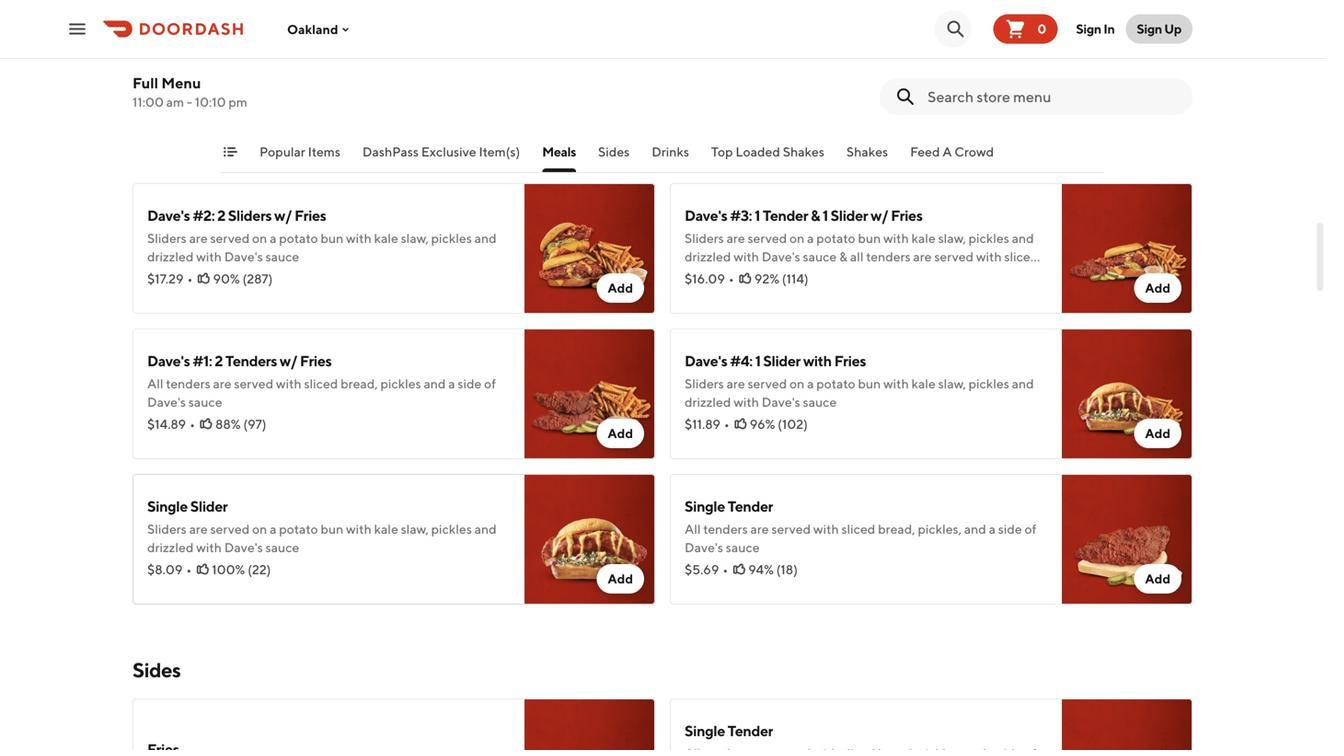 Task type: locate. For each thing, give the bounding box(es) containing it.
2 for sliders
[[217, 207, 226, 224]]

94% (18)
[[749, 562, 798, 577]]

view menu button
[[600, 702, 725, 739]]

single tender image
[[1062, 474, 1193, 605], [1062, 699, 1193, 750]]

are down #4:
[[727, 376, 745, 391]]

drizzled inside dave's #3: 1 tender & 1 slider w/ fries sliders are served on a potato bun with kale slaw, pickles and drizzled with dave's sauce & all tenders are served with sliced bread, pickles and a side of dave's sauce.
[[685, 249, 731, 264]]

0 horizontal spatial sliders
[[222, 6, 260, 21]]

all up the sauce,
[[427, 6, 444, 21]]

tender inside single tender all tenders are served with sliced bread, pickles, and a side of dave's sauce
[[728, 498, 773, 515]]

0 vertical spatial bread,
[[685, 267, 722, 283]]

2 for tenders
[[215, 352, 223, 370]]

dave's #4: 1 slider with fries sliders are served on a potato bun with kale slaw, pickles and drizzled with dave's sauce
[[685, 352, 1034, 410]]

10:10
[[195, 94, 226, 110]]

• right $16.09
[[729, 271, 734, 286]]

sauce up 94%
[[726, 540, 760, 555]]

slaw, inside dave's #2:     2 sliders w/ fries sliders are served on a potato bun with kale slaw, pickles and drizzled with dave's sauce
[[401, 231, 429, 246]]

sauce up (22)
[[266, 540, 299, 555]]

1 vertical spatial slider
[[764, 352, 801, 370]]

dave's #4: 1 slider with fries image
[[1062, 329, 1193, 459]]

#1:
[[193, 352, 212, 370]]

single tender
[[685, 722, 773, 740]]

fries for dave's #2:     2 sliders w/ fries
[[295, 207, 326, 224]]

all inside dave's #2 (2 sliders w/fries) plus a bottled drink.  all sliders are served with kale slaw, pickles, a drizzle of dave's sauce, and a side of dave's sauce.
[[427, 6, 444, 21]]

0 vertical spatial all
[[427, 6, 444, 21]]

drinks
[[652, 144, 689, 159]]

1 horizontal spatial tenders
[[704, 522, 748, 537]]

menu inside button
[[675, 712, 714, 730]]

(22)
[[248, 562, 271, 577]]

1 vertical spatial bread,
[[341, 376, 378, 391]]

tender up 94%
[[728, 498, 773, 515]]

2 vertical spatial slider
[[190, 498, 228, 515]]

• for dave's #4: 1 slider with fries
[[724, 417, 730, 432]]

side inside dave's #1:     2 tenders w/ fries all tenders are served with sliced bread, pickles and a side of dave's sauce
[[458, 376, 482, 391]]

2 sign from the left
[[1137, 21, 1163, 36]]

1 horizontal spatial sliced
[[842, 522, 876, 537]]

sauce up (287)
[[266, 249, 299, 264]]

sauce inside single slider sliders are served on a potato bun with kale slaw, pickles and drizzled with dave's sauce
[[266, 540, 299, 555]]

88%
[[215, 417, 241, 432]]

view menu
[[637, 712, 714, 730]]

add
[[608, 56, 633, 71], [608, 280, 633, 296], [1146, 280, 1171, 296], [608, 426, 633, 441], [1146, 426, 1171, 441], [608, 571, 633, 586], [1146, 571, 1171, 586]]

and inside dave's #2:     2 sliders w/ fries sliders are served on a potato bun with kale slaw, pickles and drizzled with dave's sauce
[[475, 231, 497, 246]]

dave's up 100% (22) at bottom
[[224, 540, 263, 555]]

items
[[308, 144, 341, 159]]

fries inside dave's #4: 1 slider with fries sliders are served on a potato bun with kale slaw, pickles and drizzled with dave's sauce
[[835, 352, 866, 370]]

0 horizontal spatial sauce.
[[229, 43, 266, 58]]

and
[[466, 24, 489, 40], [475, 231, 497, 246], [1012, 231, 1034, 246], [768, 267, 790, 283], [424, 376, 446, 391], [1012, 376, 1034, 391], [475, 522, 497, 537], [965, 522, 987, 537]]

full
[[133, 74, 158, 92]]

0 button
[[994, 14, 1058, 44]]

1 horizontal spatial slider
[[764, 352, 801, 370]]

0 vertical spatial tenders
[[867, 249, 911, 264]]

tender right view menu
[[728, 722, 773, 740]]

slider inside dave's #3: 1 tender & 1 slider w/ fries sliders are served on a potato bun with kale slaw, pickles and drizzled with dave's sauce & all tenders are served with sliced bread, pickles and a side of dave's sauce.
[[831, 207, 868, 224]]

drizzled up '$11.89 •'
[[685, 395, 731, 410]]

slaw, for w/fries)
[[244, 24, 272, 40]]

menu for view
[[675, 712, 714, 730]]

1 vertical spatial all
[[147, 376, 163, 391]]

and inside single slider sliders are served on a potato bun with kale slaw, pickles and drizzled with dave's sauce
[[475, 522, 497, 537]]

served inside dave's #2 (2 sliders w/fries) plus a bottled drink.  all sliders are served with kale slaw, pickles, a drizzle of dave's sauce, and a side of dave's sauce.
[[147, 24, 187, 40]]

tenders inside dave's #3: 1 tender & 1 slider w/ fries sliders are served on a potato bun with kale slaw, pickles and drizzled with dave's sauce & all tenders are served with sliced bread, pickles and a side of dave's sauce.
[[867, 249, 911, 264]]

1 horizontal spatial sauce.
[[884, 267, 921, 283]]

Item Search search field
[[928, 87, 1178, 107]]

on up the (114)
[[790, 231, 805, 246]]

slider up the 100%
[[190, 498, 228, 515]]

1 vertical spatial sides
[[133, 658, 181, 682]]

2 inside dave's #2:     2 sliders w/ fries sliders are served on a potato bun with kale slaw, pickles and drizzled with dave's sauce
[[217, 207, 226, 224]]

w/ inside dave's #3: 1 tender & 1 slider w/ fries sliders are served on a potato bun with kale slaw, pickles and drizzled with dave's sauce & all tenders are served with sliced bread, pickles and a side of dave's sauce.
[[871, 207, 889, 224]]

0 horizontal spatial slider
[[190, 498, 228, 515]]

94%
[[749, 562, 774, 577]]

on up (22)
[[252, 522, 267, 537]]

slaw,
[[244, 24, 272, 40], [401, 231, 429, 246], [939, 231, 967, 246], [939, 376, 967, 391], [401, 522, 429, 537]]

• right $8.09
[[186, 562, 192, 577]]

are inside single slider sliders are served on a potato bun with kale slaw, pickles and drizzled with dave's sauce
[[189, 522, 208, 537]]

w/ down shakes button
[[871, 207, 889, 224]]

dave's left #1:
[[147, 352, 190, 370]]

1 inside dave's #4: 1 slider with fries sliders are served on a potato bun with kale slaw, pickles and drizzled with dave's sauce
[[755, 352, 761, 370]]

are down #2:
[[189, 231, 208, 246]]

1 horizontal spatial all
[[427, 6, 444, 21]]

• right $5.69
[[723, 562, 728, 577]]

dave's up $14.89
[[147, 395, 186, 410]]

0 horizontal spatial bread,
[[341, 376, 378, 391]]

0 vertical spatial menu
[[161, 74, 201, 92]]

popular items button
[[260, 143, 341, 172]]

bun inside single slider sliders are served on a potato bun with kale slaw, pickles and drizzled with dave's sauce
[[321, 522, 344, 537]]

sauce. inside dave's #3: 1 tender & 1 slider w/ fries sliders are served on a potato bun with kale slaw, pickles and drizzled with dave's sauce & all tenders are served with sliced bread, pickles and a side of dave's sauce.
[[884, 267, 921, 283]]

fries
[[295, 207, 326, 224], [891, 207, 923, 224], [300, 352, 332, 370], [835, 352, 866, 370]]

w/ for dave's #2:     2 sliders w/ fries
[[274, 207, 292, 224]]

sliders right (2
[[222, 6, 260, 21]]

menu inside "full menu 11:00 am - 10:10 pm"
[[161, 74, 201, 92]]

0 vertical spatial 2
[[217, 207, 226, 224]]

sauce up the (102)
[[803, 395, 837, 410]]

sign up link
[[1126, 14, 1193, 44]]

sauce inside single tender all tenders are served with sliced bread, pickles, and a side of dave's sauce
[[726, 540, 760, 555]]

#4:
[[730, 352, 753, 370]]

slider right #4:
[[764, 352, 801, 370]]

1 vertical spatial &
[[840, 249, 848, 264]]

dave's up $5.69
[[685, 540, 724, 555]]

tenders down #1:
[[166, 376, 211, 391]]

single slider image
[[525, 474, 656, 605]]

are up 94%
[[751, 522, 769, 537]]

shakes button
[[847, 143, 889, 172]]

$16.09 •
[[685, 271, 734, 286]]

menu up am
[[161, 74, 201, 92]]

dave's #3: 1 tender & 1 slider w/ fries image
[[1062, 183, 1193, 314]]

$19.09 •
[[147, 46, 197, 62]]

tenders
[[867, 249, 911, 264], [166, 376, 211, 391], [704, 522, 748, 537]]

• right $17.29
[[187, 271, 193, 286]]

menu right 'view'
[[675, 712, 714, 730]]

1 vertical spatial sauce.
[[884, 267, 921, 283]]

on inside dave's #3: 1 tender & 1 slider w/ fries sliders are served on a potato bun with kale slaw, pickles and drizzled with dave's sauce & all tenders are served with sliced bread, pickles and a side of dave's sauce.
[[790, 231, 805, 246]]

1 vertical spatial pickles,
[[918, 522, 962, 537]]

are down tenders
[[213, 376, 232, 391]]

0 vertical spatial sauce.
[[229, 43, 266, 58]]

add button for dave's #2:     2 sliders w/ fries
[[597, 273, 644, 303]]

1
[[755, 207, 760, 224], [823, 207, 828, 224], [755, 352, 761, 370]]

0 horizontal spatial sliced
[[304, 376, 338, 391]]

slaw, inside dave's #2 (2 sliders w/fries) plus a bottled drink.  all sliders are served with kale slaw, pickles, a drizzle of dave's sauce, and a side of dave's sauce.
[[244, 24, 272, 40]]

a inside dave's #1:     2 tenders w/ fries all tenders are served with sliced bread, pickles and a side of dave's sauce
[[449, 376, 455, 391]]

pickles,
[[275, 24, 318, 40], [918, 522, 962, 537]]

1 horizontal spatial sign
[[1137, 21, 1163, 36]]

slider
[[831, 207, 868, 224], [764, 352, 801, 370], [190, 498, 228, 515]]

popular items
[[260, 144, 341, 159]]

dashpass exclusive item(s) button
[[363, 143, 520, 172]]

on up (287)
[[252, 231, 267, 246]]

sign up
[[1137, 21, 1182, 36]]

dave's left #4:
[[685, 352, 728, 370]]

all
[[851, 249, 864, 264]]

menu
[[161, 74, 201, 92], [675, 712, 714, 730]]

drizzled inside dave's #2:     2 sliders w/ fries sliders are served on a potato bun with kale slaw, pickles and drizzled with dave's sauce
[[147, 249, 194, 264]]

w/ down popular items button at the top of page
[[274, 207, 292, 224]]

on up the (102)
[[790, 376, 805, 391]]

1 horizontal spatial menu
[[675, 712, 714, 730]]

tenders right 'all'
[[867, 249, 911, 264]]

add button for dave's #3: 1 tender & 1 slider w/ fries
[[1135, 273, 1182, 303]]

drizzled up $16.09 •
[[685, 249, 731, 264]]

tenders up $5.69 •
[[704, 522, 748, 537]]

a inside dave's #2:     2 sliders w/ fries sliders are served on a potato bun with kale slaw, pickles and drizzled with dave's sauce
[[270, 231, 277, 246]]

2 right #1:
[[215, 352, 223, 370]]

sauce up the 88%
[[189, 395, 222, 410]]

1 vertical spatial 2
[[215, 352, 223, 370]]

• for dave's #1:     2 tenders w/ fries
[[190, 417, 195, 432]]

slider up 'all'
[[831, 207, 868, 224]]

2 horizontal spatial sliced
[[1005, 249, 1039, 264]]

1 horizontal spatial sliders
[[446, 6, 484, 21]]

2 vertical spatial all
[[685, 522, 701, 537]]

pickles inside dave's #2:     2 sliders w/ fries sliders are served on a potato bun with kale slaw, pickles and drizzled with dave's sauce
[[431, 231, 472, 246]]

bun
[[321, 231, 344, 246], [858, 231, 881, 246], [858, 376, 881, 391], [321, 522, 344, 537]]

and inside dave's #2 (2 sliders w/fries) plus a bottled drink.  all sliders are served with kale slaw, pickles, a drizzle of dave's sauce, and a side of dave's sauce.
[[466, 24, 489, 40]]

on inside single slider sliders are served on a potato bun with kale slaw, pickles and drizzled with dave's sauce
[[252, 522, 267, 537]]

2 horizontal spatial bread,
[[878, 522, 916, 537]]

(114)
[[782, 271, 809, 286]]

• right $11.89
[[724, 417, 730, 432]]

with inside single tender all tenders are served with sliced bread, pickles, and a side of dave's sauce
[[814, 522, 839, 537]]

w/ right tenders
[[280, 352, 297, 370]]

potato inside single slider sliders are served on a potato bun with kale slaw, pickles and drizzled with dave's sauce
[[279, 522, 318, 537]]

kale
[[217, 24, 242, 40], [374, 231, 398, 246], [912, 231, 936, 246], [912, 376, 936, 391], [374, 522, 398, 537]]

plus
[[310, 6, 334, 21]]

are inside single tender all tenders are served with sliced bread, pickles, and a side of dave's sauce
[[751, 522, 769, 537]]

tender right #3:
[[763, 207, 808, 224]]

sign left 'up'
[[1137, 21, 1163, 36]]

pickles, inside dave's #2 (2 sliders w/fries) plus a bottled drink.  all sliders are served with kale slaw, pickles, a drizzle of dave's sauce, and a side of dave's sauce.
[[275, 24, 318, 40]]

2 horizontal spatial tenders
[[867, 249, 911, 264]]

1 sign from the left
[[1077, 21, 1102, 36]]

shakes left feed
[[847, 144, 889, 159]]

slider inside dave's #4: 1 slider with fries sliders are served on a potato bun with kale slaw, pickles and drizzled with dave's sauce
[[764, 352, 801, 370]]

2 right #2:
[[217, 207, 226, 224]]

dave's dash #2 w/drink image
[[525, 0, 656, 89]]

tender for single tender all tenders are served with sliced bread, pickles, and a side of dave's sauce
[[728, 498, 773, 515]]

potato
[[279, 231, 318, 246], [817, 231, 856, 246], [817, 376, 856, 391], [279, 522, 318, 537]]

$19.09
[[147, 46, 188, 62]]

are up $8.09 •
[[189, 522, 208, 537]]

slaw, inside dave's #4: 1 slider with fries sliders are served on a potato bun with kale slaw, pickles and drizzled with dave's sauce
[[939, 376, 967, 391]]

2 vertical spatial bread,
[[878, 522, 916, 537]]

0 vertical spatial pickles,
[[275, 24, 318, 40]]

sauce.
[[229, 43, 266, 58], [884, 267, 921, 283]]

sliders
[[222, 6, 260, 21], [446, 6, 484, 21]]

• right $14.89
[[190, 417, 195, 432]]

fries inside dave's #3: 1 tender & 1 slider w/ fries sliders are served on a potato bun with kale slaw, pickles and drizzled with dave's sauce & all tenders are served with sliced bread, pickles and a side of dave's sauce.
[[891, 207, 923, 224]]

sign
[[1077, 21, 1102, 36], [1137, 21, 1163, 36]]

0 vertical spatial single tender image
[[1062, 474, 1193, 605]]

pickles, inside single tender all tenders are served with sliced bread, pickles, and a side of dave's sauce
[[918, 522, 962, 537]]

single up $8.09 •
[[147, 498, 188, 515]]

0 horizontal spatial pickles,
[[275, 24, 318, 40]]

1 vertical spatial tenders
[[166, 376, 211, 391]]

drizzled
[[147, 249, 194, 264], [685, 249, 731, 264], [685, 395, 731, 410], [147, 540, 194, 555]]

are right drink.
[[486, 6, 505, 21]]

shakes inside button
[[783, 144, 825, 159]]

add button
[[597, 49, 644, 78], [597, 273, 644, 303], [1135, 273, 1182, 303], [597, 419, 644, 448], [1135, 419, 1182, 448], [597, 564, 644, 594], [1135, 564, 1182, 594]]

2
[[217, 207, 226, 224], [215, 352, 223, 370]]

on inside dave's #2:     2 sliders w/ fries sliders are served on a potato bun with kale slaw, pickles and drizzled with dave's sauce
[[252, 231, 267, 246]]

1 for tender
[[755, 207, 760, 224]]

single inside single tender all tenders are served with sliced bread, pickles, and a side of dave's sauce
[[685, 498, 725, 515]]

sliders up the sauce,
[[446, 6, 484, 21]]

dave's up 92% (114)
[[762, 249, 801, 264]]

• for single tender
[[723, 562, 728, 577]]

2 inside dave's #1:     2 tenders w/ fries all tenders are served with sliced bread, pickles and a side of dave's sauce
[[215, 352, 223, 370]]

bun inside dave's #2:     2 sliders w/ fries sliders are served on a potato bun with kale slaw, pickles and drizzled with dave's sauce
[[321, 231, 344, 246]]

bread, inside dave's #3: 1 tender & 1 slider w/ fries sliders are served on a potato bun with kale slaw, pickles and drizzled with dave's sauce & all tenders are served with sliced bread, pickles and a side of dave's sauce.
[[685, 267, 722, 283]]

dashpass
[[363, 144, 419, 159]]

1 single tender image from the top
[[1062, 474, 1193, 605]]

• for dave's #2:     2 sliders w/ fries
[[187, 271, 193, 286]]

kale for with
[[912, 376, 936, 391]]

add button for dave's #1:     2 tenders w/ fries
[[597, 419, 644, 448]]

85%
[[217, 46, 243, 62]]

0 vertical spatial tender
[[763, 207, 808, 224]]

0 horizontal spatial shakes
[[783, 144, 825, 159]]

2 vertical spatial tender
[[728, 722, 773, 740]]

of
[[371, 24, 383, 40], [174, 43, 186, 58], [829, 267, 840, 283], [484, 376, 496, 391], [1025, 522, 1037, 537]]

sliders up $8.09
[[147, 522, 187, 537]]

& right #3:
[[811, 207, 820, 224]]

with inside dave's #1:     2 tenders w/ fries all tenders are served with sliced bread, pickles and a side of dave's sauce
[[276, 376, 302, 391]]

1 horizontal spatial pickles,
[[918, 522, 962, 537]]

0 vertical spatial slider
[[831, 207, 868, 224]]

drizzled up $8.09 •
[[147, 540, 194, 555]]

kale inside single slider sliders are served on a potato bun with kale slaw, pickles and drizzled with dave's sauce
[[374, 522, 398, 537]]

kale inside dave's #2:     2 sliders w/ fries sliders are served on a potato bun with kale slaw, pickles and drizzled with dave's sauce
[[374, 231, 398, 246]]

100% (22)
[[212, 562, 271, 577]]

drink.
[[392, 6, 425, 21]]

drizzled up $17.29 •
[[147, 249, 194, 264]]

& left 'all'
[[840, 249, 848, 264]]

feed a crowd
[[911, 144, 994, 159]]

2 horizontal spatial slider
[[831, 207, 868, 224]]

0 horizontal spatial tenders
[[166, 376, 211, 391]]

w/ inside dave's #2:     2 sliders w/ fries sliders are served on a potato bun with kale slaw, pickles and drizzled with dave's sauce
[[274, 207, 292, 224]]

2 vertical spatial tenders
[[704, 522, 748, 537]]

bread, inside single tender all tenders are served with sliced bread, pickles, and a side of dave's sauce
[[878, 522, 916, 537]]

1 shakes from the left
[[783, 144, 825, 159]]

1 vertical spatial single tender image
[[1062, 699, 1193, 750]]

dave's
[[147, 6, 186, 21], [386, 24, 424, 40], [188, 43, 227, 58], [147, 207, 190, 224], [685, 207, 728, 224], [224, 249, 263, 264], [762, 249, 801, 264], [843, 267, 882, 283], [147, 352, 190, 370], [685, 352, 728, 370], [147, 395, 186, 410], [762, 395, 801, 410], [224, 540, 263, 555], [685, 540, 724, 555]]

0 vertical spatial sliced
[[1005, 249, 1039, 264]]

all
[[427, 6, 444, 21], [147, 376, 163, 391], [685, 522, 701, 537]]

1 horizontal spatial shakes
[[847, 144, 889, 159]]

all up $14.89
[[147, 376, 163, 391]]

0 horizontal spatial menu
[[161, 74, 201, 92]]

am
[[166, 94, 184, 110]]

fries for dave's #4: 1 slider with fries
[[835, 352, 866, 370]]

are inside dave's #4: 1 slider with fries sliders are served on a potato bun with kale slaw, pickles and drizzled with dave's sauce
[[727, 376, 745, 391]]

kale inside dave's #4: 1 slider with fries sliders are served on a potato bun with kale slaw, pickles and drizzled with dave's sauce
[[912, 376, 936, 391]]

2 vertical spatial sliced
[[842, 522, 876, 537]]

sauce inside dave's #1:     2 tenders w/ fries all tenders are served with sliced bread, pickles and a side of dave's sauce
[[189, 395, 222, 410]]

sign left in
[[1077, 21, 1102, 36]]

w/ for dave's #1:     2 tenders w/ fries
[[280, 352, 297, 370]]

0 horizontal spatial sign
[[1077, 21, 1102, 36]]

open menu image
[[66, 18, 88, 40]]

shakes right the loaded
[[783, 144, 825, 159]]

sliders up $11.89
[[685, 376, 724, 391]]

1 vertical spatial sliced
[[304, 376, 338, 391]]

sauce up the (114)
[[803, 249, 837, 264]]

1 horizontal spatial bread,
[[685, 267, 722, 283]]

all inside dave's #1:     2 tenders w/ fries all tenders are served with sliced bread, pickles and a side of dave's sauce
[[147, 376, 163, 391]]

all up $5.69
[[685, 522, 701, 537]]

1 vertical spatial menu
[[675, 712, 714, 730]]

•
[[191, 46, 197, 62], [187, 271, 193, 286], [729, 271, 734, 286], [190, 417, 195, 432], [724, 417, 730, 432], [186, 562, 192, 577], [723, 562, 728, 577]]

bun inside dave's #3: 1 tender & 1 slider w/ fries sliders are served on a potato bun with kale slaw, pickles and drizzled with dave's sauce & all tenders are served with sliced bread, pickles and a side of dave's sauce.
[[858, 231, 881, 246]]

are right 'all'
[[914, 249, 932, 264]]

sliders up $16.09
[[685, 231, 724, 246]]

0 horizontal spatial all
[[147, 376, 163, 391]]

dave's down (2
[[188, 43, 227, 58]]

single up $5.69 •
[[685, 498, 725, 515]]

side inside dave's #3: 1 tender & 1 slider w/ fries sliders are served on a potato bun with kale slaw, pickles and drizzled with dave's sauce & all tenders are served with sliced bread, pickles and a side of dave's sauce.
[[802, 267, 826, 283]]

92% (114)
[[755, 271, 809, 286]]

1 vertical spatial tender
[[728, 498, 773, 515]]

0 vertical spatial &
[[811, 207, 820, 224]]

tenders
[[225, 352, 277, 370]]

slider inside single slider sliders are served on a potato bun with kale slaw, pickles and drizzled with dave's sauce
[[190, 498, 228, 515]]

exclusive
[[421, 144, 477, 159]]

sliders
[[228, 207, 272, 224], [147, 231, 187, 246], [685, 231, 724, 246], [685, 376, 724, 391], [147, 522, 187, 537]]

0 horizontal spatial &
[[811, 207, 820, 224]]

tenders inside dave's #1:     2 tenders w/ fries all tenders are served with sliced bread, pickles and a side of dave's sauce
[[166, 376, 211, 391]]

item(s)
[[479, 144, 520, 159]]

w/fries)
[[262, 6, 307, 21]]

shakes
[[783, 144, 825, 159], [847, 144, 889, 159]]

w/ inside dave's #1:     2 tenders w/ fries all tenders are served with sliced bread, pickles and a side of dave's sauce
[[280, 352, 297, 370]]

slaw, inside dave's #3: 1 tender & 1 slider w/ fries sliders are served on a potato bun with kale slaw, pickles and drizzled with dave's sauce & all tenders are served with sliced bread, pickles and a side of dave's sauce.
[[939, 231, 967, 246]]

dave's left #2
[[147, 6, 186, 21]]

-
[[187, 94, 192, 110]]

fries inside dave's #2:     2 sliders w/ fries sliders are served on a potato bun with kale slaw, pickles and drizzled with dave's sauce
[[295, 207, 326, 224]]

2 horizontal spatial all
[[685, 522, 701, 537]]

single
[[147, 498, 188, 515], [685, 498, 725, 515], [685, 722, 725, 740]]

1 horizontal spatial sides
[[598, 144, 630, 159]]

on inside dave's #4: 1 slider with fries sliders are served on a potato bun with kale slaw, pickles and drizzled with dave's sauce
[[790, 376, 805, 391]]

0 vertical spatial sides
[[598, 144, 630, 159]]



Task type: describe. For each thing, give the bounding box(es) containing it.
1 horizontal spatial &
[[840, 249, 848, 264]]

slaw, inside single slider sliders are served on a potato bun with kale slaw, pickles and drizzled with dave's sauce
[[401, 522, 429, 537]]

served inside dave's #4: 1 slider with fries sliders are served on a potato bun with kale slaw, pickles and drizzled with dave's sauce
[[748, 376, 787, 391]]

add for dave's #1:     2 tenders w/ fries
[[608, 426, 633, 441]]

(2
[[208, 6, 220, 21]]

85% (42)
[[217, 46, 269, 62]]

dave's #2:     2 sliders w/ fries sliders are served on a potato bun with kale slaw, pickles and drizzled with dave's sauce
[[147, 207, 497, 264]]

#3:
[[730, 207, 752, 224]]

(18)
[[777, 562, 798, 577]]

#2:
[[193, 207, 215, 224]]

bun inside dave's #4: 1 slider with fries sliders are served on a potato bun with kale slaw, pickles and drizzled with dave's sauce
[[858, 376, 881, 391]]

96% (102)
[[750, 417, 808, 432]]

slaw, for w/
[[401, 231, 429, 246]]

(42)
[[245, 46, 269, 62]]

dave's inside single slider sliders are served on a potato bun with kale slaw, pickles and drizzled with dave's sauce
[[224, 540, 263, 555]]

single slider sliders are served on a potato bun with kale slaw, pickles and drizzled with dave's sauce
[[147, 498, 497, 555]]

96%
[[750, 417, 776, 432]]

sauce inside dave's #4: 1 slider with fries sliders are served on a potato bun with kale slaw, pickles and drizzled with dave's sauce
[[803, 395, 837, 410]]

2 single tender image from the top
[[1062, 699, 1193, 750]]

sliced inside dave's #3: 1 tender & 1 slider w/ fries sliders are served on a potato bun with kale slaw, pickles and drizzled with dave's sauce & all tenders are served with sliced bread, pickles and a side of dave's sauce.
[[1005, 249, 1039, 264]]

dave's down drink.
[[386, 24, 424, 40]]

dave's down 'all'
[[843, 267, 882, 283]]

dave's #3: 1 tender & 1 slider w/ fries sliders are served on a potato bun with kale slaw, pickles and drizzled with dave's sauce & all tenders are served with sliced bread, pickles and a side of dave's sauce.
[[685, 207, 1039, 283]]

oakland
[[287, 21, 338, 37]]

$16.09
[[685, 271, 725, 286]]

loaded
[[736, 144, 781, 159]]

11:00
[[133, 94, 164, 110]]

dave's up the 96% (102)
[[762, 395, 801, 410]]

$14.89
[[147, 417, 186, 432]]

• for dave's #3: 1 tender & 1 slider w/ fries
[[729, 271, 734, 286]]

$8.09
[[147, 562, 183, 577]]

side inside single tender all tenders are served with sliced bread, pickles, and a side of dave's sauce
[[999, 522, 1023, 537]]

$17.29
[[147, 271, 184, 286]]

sliders inside dave's #4: 1 slider with fries sliders are served on a potato bun with kale slaw, pickles and drizzled with dave's sauce
[[685, 376, 724, 391]]

add button for single slider
[[597, 564, 644, 594]]

meals
[[543, 144, 576, 159]]

1 sliders from the left
[[222, 6, 260, 21]]

dave's left #3:
[[685, 207, 728, 224]]

single right 'view'
[[685, 722, 725, 740]]

drizzled inside dave's #4: 1 slider with fries sliders are served on a potato bun with kale slaw, pickles and drizzled with dave's sauce
[[685, 395, 731, 410]]

92%
[[755, 271, 780, 286]]

of inside dave's #1:     2 tenders w/ fries all tenders are served with sliced bread, pickles and a side of dave's sauce
[[484, 376, 496, 391]]

served inside single tender all tenders are served with sliced bread, pickles, and a side of dave's sauce
[[772, 522, 811, 537]]

dave's #1:     2 tenders w/ fries all tenders are served with sliced bread, pickles and a side of dave's sauce
[[147, 352, 496, 410]]

add for single tender
[[1146, 571, 1171, 586]]

(102)
[[778, 417, 808, 432]]

• right $19.09
[[191, 46, 197, 62]]

popular
[[260, 144, 305, 159]]

sliders inside dave's #3: 1 tender & 1 slider w/ fries sliders are served on a potato bun with kale slaw, pickles and drizzled with dave's sauce & all tenders are served with sliced bread, pickles and a side of dave's sauce.
[[685, 231, 724, 246]]

$8.09 •
[[147, 562, 192, 577]]

kale inside dave's #3: 1 tender & 1 slider w/ fries sliders are served on a potato bun with kale slaw, pickles and drizzled with dave's sauce & all tenders are served with sliced bread, pickles and a side of dave's sauce.
[[912, 231, 936, 246]]

dave's #1:     2 tenders w/ fries image
[[525, 329, 656, 459]]

served inside dave's #1:     2 tenders w/ fries all tenders are served with sliced bread, pickles and a side of dave's sauce
[[234, 376, 274, 391]]

drizzled inside single slider sliders are served on a potato bun with kale slaw, pickles and drizzled with dave's sauce
[[147, 540, 194, 555]]

and inside dave's #4: 1 slider with fries sliders are served on a potato bun with kale slaw, pickles and drizzled with dave's sauce
[[1012, 376, 1034, 391]]

sign in link
[[1066, 11, 1126, 47]]

kale for w/
[[374, 231, 398, 246]]

top loaded shakes button
[[712, 143, 825, 172]]

a inside single tender all tenders are served with sliced bread, pickles, and a side of dave's sauce
[[989, 522, 996, 537]]

single for single tender
[[685, 498, 725, 515]]

drinks button
[[652, 143, 689, 172]]

sliders inside single slider sliders are served on a potato bun with kale slaw, pickles and drizzled with dave's sauce
[[147, 522, 187, 537]]

tender inside dave's #3: 1 tender & 1 slider w/ fries sliders are served on a potato bun with kale slaw, pickles and drizzled with dave's sauce & all tenders are served with sliced bread, pickles and a side of dave's sauce.
[[763, 207, 808, 224]]

dave's #2:     2 sliders w/ fries image
[[525, 183, 656, 314]]

sauce. inside dave's #2 (2 sliders w/fries) plus a bottled drink.  all sliders are served with kale slaw, pickles, a drizzle of dave's sauce, and a side of dave's sauce.
[[229, 43, 266, 58]]

slaw, for with
[[939, 376, 967, 391]]

crowd
[[955, 144, 994, 159]]

sliders up $17.29
[[147, 231, 187, 246]]

top
[[712, 144, 733, 159]]

fries for dave's #1:     2 tenders w/ fries
[[300, 352, 332, 370]]

sides button
[[598, 143, 630, 172]]

tenders inside single tender all tenders are served with sliced bread, pickles, and a side of dave's sauce
[[704, 522, 748, 537]]

sign for sign up
[[1137, 21, 1163, 36]]

dave's left #2:
[[147, 207, 190, 224]]

show menu categories image
[[223, 145, 238, 159]]

bread, inside dave's #1:     2 tenders w/ fries all tenders are served with sliced bread, pickles and a side of dave's sauce
[[341, 376, 378, 391]]

tender for single tender
[[728, 722, 773, 740]]

potato inside dave's #4: 1 slider with fries sliders are served on a potato bun with kale slaw, pickles and drizzled with dave's sauce
[[817, 376, 856, 391]]

$5.69 •
[[685, 562, 728, 577]]

sign for sign in
[[1077, 21, 1102, 36]]

$11.89
[[685, 417, 721, 432]]

a inside single slider sliders are served on a potato bun with kale slaw, pickles and drizzled with dave's sauce
[[270, 522, 277, 537]]

pickles inside dave's #1:     2 tenders w/ fries all tenders are served with sliced bread, pickles and a side of dave's sauce
[[381, 376, 421, 391]]

sliders right #2:
[[228, 207, 272, 224]]

side inside dave's #2 (2 sliders w/fries) plus a bottled drink.  all sliders are served with kale slaw, pickles, a drizzle of dave's sauce, and a side of dave's sauce.
[[147, 43, 171, 58]]

dave's up '90% (287)'
[[224, 249, 263, 264]]

potato inside dave's #3: 1 tender & 1 slider w/ fries sliders are served on a potato bun with kale slaw, pickles and drizzled with dave's sauce & all tenders are served with sliced bread, pickles and a side of dave's sauce.
[[817, 231, 856, 246]]

90%
[[213, 271, 240, 286]]

sauce inside dave's #2:     2 sliders w/ fries sliders are served on a potato bun with kale slaw, pickles and drizzled with dave's sauce
[[266, 249, 299, 264]]

and inside single tender all tenders are served with sliced bread, pickles, and a side of dave's sauce
[[965, 522, 987, 537]]

$11.89 •
[[685, 417, 730, 432]]

2 shakes from the left
[[847, 144, 889, 159]]

feed a crowd button
[[911, 143, 994, 172]]

#2
[[189, 6, 205, 21]]

up
[[1165, 21, 1182, 36]]

potato inside dave's #2:     2 sliders w/ fries sliders are served on a potato bun with kale slaw, pickles and drizzled with dave's sauce
[[279, 231, 318, 246]]

served inside single slider sliders are served on a potato bun with kale slaw, pickles and drizzled with dave's sauce
[[210, 522, 250, 537]]

0
[[1038, 21, 1047, 36]]

oakland button
[[287, 21, 353, 37]]

100%
[[212, 562, 245, 577]]

of inside dave's #3: 1 tender & 1 slider w/ fries sliders are served on a potato bun with kale slaw, pickles and drizzled with dave's sauce & all tenders are served with sliced bread, pickles and a side of dave's sauce.
[[829, 267, 840, 283]]

sign in
[[1077, 21, 1115, 36]]

kale for w/fries)
[[217, 24, 242, 40]]

are inside dave's #1:     2 tenders w/ fries all tenders are served with sliced bread, pickles and a side of dave's sauce
[[213, 376, 232, 391]]

(287)
[[243, 271, 273, 286]]

bottled
[[346, 6, 389, 21]]

are inside dave's #2:     2 sliders w/ fries sliders are served on a potato bun with kale slaw, pickles and drizzled with dave's sauce
[[189, 231, 208, 246]]

are inside dave's #2 (2 sliders w/fries) plus a bottled drink.  all sliders are served with kale slaw, pickles, a drizzle of dave's sauce, and a side of dave's sauce.
[[486, 6, 505, 21]]

90% (287)
[[213, 271, 273, 286]]

drizzle
[[330, 24, 369, 40]]

all inside single tender all tenders are served with sliced bread, pickles, and a side of dave's sauce
[[685, 522, 701, 537]]

menu for full
[[161, 74, 201, 92]]

with inside dave's #2 (2 sliders w/fries) plus a bottled drink.  all sliders are served with kale slaw, pickles, a drizzle of dave's sauce, and a side of dave's sauce.
[[189, 24, 215, 40]]

full menu 11:00 am - 10:10 pm
[[133, 74, 247, 110]]

view
[[637, 712, 672, 730]]

sauce,
[[427, 24, 464, 40]]

sliced inside single tender all tenders are served with sliced bread, pickles, and a side of dave's sauce
[[842, 522, 876, 537]]

add for dave's #2:     2 sliders w/ fries
[[608, 280, 633, 296]]

pm
[[229, 94, 247, 110]]

in
[[1104, 21, 1115, 36]]

dave's #2 (2 sliders w/fries) plus a bottled drink.  all sliders are served with kale slaw, pickles, a drizzle of dave's sauce, and a side of dave's sauce.
[[147, 6, 505, 58]]

(97)
[[243, 417, 267, 432]]

2 sliders from the left
[[446, 6, 484, 21]]

$14.89 •
[[147, 417, 195, 432]]

sauce inside dave's #3: 1 tender & 1 slider w/ fries sliders are served on a potato bun with kale slaw, pickles and drizzled with dave's sauce & all tenders are served with sliced bread, pickles and a side of dave's sauce.
[[803, 249, 837, 264]]

add for dave's #4: 1 slider with fries
[[1146, 426, 1171, 441]]

dave's inside single tender all tenders are served with sliced bread, pickles, and a side of dave's sauce
[[685, 540, 724, 555]]

feed
[[911, 144, 940, 159]]

add for dave's #3: 1 tender & 1 slider w/ fries
[[1146, 280, 1171, 296]]

$17.29 •
[[147, 271, 193, 286]]

a
[[943, 144, 952, 159]]

dashpass exclusive item(s)
[[363, 144, 520, 159]]

$5.69
[[685, 562, 719, 577]]

single tender all tenders are served with sliced bread, pickles, and a side of dave's sauce
[[685, 498, 1037, 555]]

top loaded shakes
[[712, 144, 825, 159]]

single for single slider
[[147, 498, 188, 515]]

fries image
[[525, 699, 656, 750]]

and inside dave's #1:     2 tenders w/ fries all tenders are served with sliced bread, pickles and a side of dave's sauce
[[424, 376, 446, 391]]

are down #3:
[[727, 231, 745, 246]]

a inside dave's #4: 1 slider with fries sliders are served on a potato bun with kale slaw, pickles and drizzled with dave's sauce
[[807, 376, 814, 391]]

sliced inside dave's #1:     2 tenders w/ fries all tenders are served with sliced bread, pickles and a side of dave's sauce
[[304, 376, 338, 391]]

1 for slider
[[755, 352, 761, 370]]

add button for single tender
[[1135, 564, 1182, 594]]

add button for dave's #4: 1 slider with fries
[[1135, 419, 1182, 448]]

of inside single tender all tenders are served with sliced bread, pickles, and a side of dave's sauce
[[1025, 522, 1037, 537]]

• for single slider
[[186, 562, 192, 577]]

0 horizontal spatial sides
[[133, 658, 181, 682]]

pickles inside dave's #4: 1 slider with fries sliders are served on a potato bun with kale slaw, pickles and drizzled with dave's sauce
[[969, 376, 1010, 391]]

pickles inside single slider sliders are served on a potato bun with kale slaw, pickles and drizzled with dave's sauce
[[431, 522, 472, 537]]

served inside dave's #2:     2 sliders w/ fries sliders are served on a potato bun with kale slaw, pickles and drizzled with dave's sauce
[[210, 231, 250, 246]]

88% (97)
[[215, 417, 267, 432]]

add for single slider
[[608, 571, 633, 586]]



Task type: vqa. For each thing, say whether or not it's contained in the screenshot.


